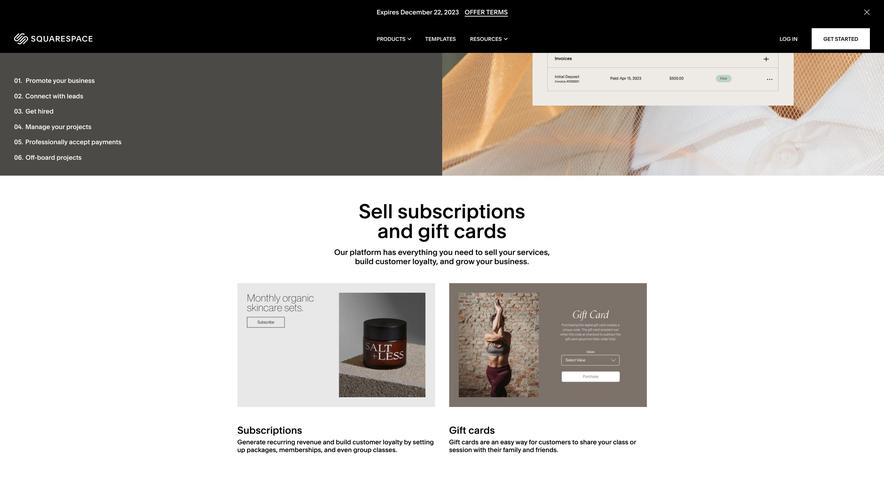 Task type: describe. For each thing, give the bounding box(es) containing it.
business
[[68, 77, 95, 85]]

our platform has everything you need to sell your services, build customer loyalty, and grow your business.
[[334, 248, 550, 267]]

connect
[[25, 92, 51, 100]]

generate
[[237, 439, 266, 447]]

off-
[[26, 154, 37, 162]]

december
[[400, 8, 432, 16]]

hired
[[38, 107, 54, 116]]

05. professionally accept payments
[[14, 138, 122, 146]]

platform
[[350, 248, 381, 257]]

2 gift from the top
[[449, 439, 460, 447]]

way
[[516, 439, 528, 447]]

02. connect with leads
[[14, 92, 83, 100]]

with inside the gift cards gift cards are an easy way for customers to share your class or session with their family and friends.
[[474, 446, 486, 454]]

even
[[337, 446, 352, 454]]

log             in link
[[780, 35, 798, 42]]

your right grow
[[476, 257, 493, 267]]

packages,
[[247, 446, 278, 454]]

to inside the our platform has everything you need to sell your services, build customer loyalty, and grow your business.
[[476, 248, 483, 257]]

0 vertical spatial with
[[53, 92, 65, 100]]

professionally
[[25, 138, 68, 146]]

your inside the gift cards gift cards are an easy way for customers to share your class or session with their family and friends.
[[598, 439, 612, 447]]

group
[[353, 446, 372, 454]]

subscriptions
[[398, 199, 526, 223]]

squarespace logo link
[[14, 33, 185, 44]]

gift card design image
[[449, 284, 647, 407]]

resources
[[470, 35, 502, 42]]

build inside subscriptions generate recurring revenue and build customer loyalty by setting up packages, memberships, and even group classes.
[[336, 439, 351, 447]]

customer inside the our platform has everything you need to sell your services, build customer loyalty, and grow your business.
[[376, 257, 411, 267]]

projects for 04. manage your projects
[[66, 123, 91, 131]]

log
[[780, 35, 791, 42]]

sell subscriptions and gift cards
[[359, 199, 526, 243]]

cards inside 'sell subscriptions and gift cards'
[[454, 219, 507, 243]]

services,
[[517, 248, 550, 257]]

templates
[[426, 35, 456, 42]]

loyalty,
[[413, 257, 438, 267]]

products button
[[377, 25, 411, 53]]

for
[[529, 439, 537, 447]]

to inside the gift cards gift cards are an easy way for customers to share your class or session with their family and friends.
[[573, 439, 579, 447]]

05.
[[14, 138, 23, 146]]

setting
[[413, 439, 434, 447]]

accept
[[69, 138, 90, 146]]

your up 02. connect with leads
[[53, 77, 66, 85]]

projects for 06. off-board projects
[[57, 154, 82, 162]]

get started link
[[812, 28, 870, 49]]

you
[[439, 248, 453, 257]]

class
[[613, 439, 629, 447]]

friends.
[[536, 446, 559, 454]]

2023
[[444, 8, 459, 16]]

03.
[[14, 107, 23, 116]]

02.
[[14, 92, 23, 100]]

2 vertical spatial cards
[[462, 439, 479, 447]]



Task type: vqa. For each thing, say whether or not it's contained in the screenshot.
the Our platform has everything you need to sell your services, build customer loyalty, and grow your business.
yes



Task type: locate. For each thing, give the bounding box(es) containing it.
leads
[[67, 92, 83, 100]]

get started
[[824, 35, 859, 42]]

has
[[383, 248, 396, 257]]

0 vertical spatial gift
[[449, 425, 466, 437]]

an
[[492, 439, 499, 447]]

0 vertical spatial build
[[355, 257, 374, 267]]

templates link
[[426, 25, 456, 53]]

0 vertical spatial projects
[[66, 123, 91, 131]]

build
[[355, 257, 374, 267], [336, 439, 351, 447]]

0 vertical spatial cards
[[454, 219, 507, 243]]

projects up accept
[[66, 123, 91, 131]]

1 vertical spatial cards
[[469, 425, 495, 437]]

everything
[[398, 248, 438, 257]]

01.
[[14, 77, 22, 85]]

1 horizontal spatial build
[[355, 257, 374, 267]]

sell
[[485, 248, 497, 257]]

their
[[488, 446, 502, 454]]

terms
[[486, 8, 508, 16]]

offer terms
[[465, 8, 508, 16]]

resources button
[[470, 25, 508, 53]]

log             in
[[780, 35, 798, 42]]

expires
[[377, 8, 399, 16]]

to left sell on the bottom of page
[[476, 248, 483, 257]]

0 horizontal spatial get
[[25, 107, 36, 116]]

our
[[334, 248, 348, 257]]

build left group at bottom
[[336, 439, 351, 447]]

manage
[[25, 123, 50, 131]]

1 gift from the top
[[449, 425, 466, 437]]

and inside 'sell subscriptions and gift cards'
[[378, 219, 413, 243]]

in
[[792, 35, 798, 42]]

06. off-board projects
[[14, 154, 82, 162]]

cards up sell on the bottom of page
[[454, 219, 507, 243]]

1 vertical spatial get
[[25, 107, 36, 116]]

get right 03.
[[25, 107, 36, 116]]

squarespace project dashboard highlights upcoming project milestones, important notes, and active invoices. image
[[533, 0, 794, 106]]

with down "01. promote your business"
[[53, 92, 65, 100]]

1 horizontal spatial with
[[474, 446, 486, 454]]

customer left loyalty, on the left of page
[[376, 257, 411, 267]]

share
[[580, 439, 597, 447]]

cards
[[454, 219, 507, 243], [469, 425, 495, 437], [462, 439, 479, 447]]

04.
[[14, 123, 23, 131]]

are
[[480, 439, 490, 447]]

memberships,
[[279, 446, 323, 454]]

by
[[404, 439, 412, 447]]

subscription ui image
[[237, 284, 435, 407]]

1 horizontal spatial get
[[824, 35, 834, 42]]

your left class
[[598, 439, 612, 447]]

to
[[476, 248, 483, 257], [573, 439, 579, 447]]

grow
[[456, 257, 475, 267]]

1 vertical spatial projects
[[57, 154, 82, 162]]

easy
[[500, 439, 514, 447]]

and inside the gift cards gift cards are an easy way for customers to share your class or session with their family and friends.
[[523, 446, 534, 454]]

classes.
[[373, 446, 397, 454]]

offer terms link
[[465, 8, 508, 17]]

customer right even
[[353, 439, 382, 447]]

gift
[[418, 219, 449, 243]]

build right our
[[355, 257, 374, 267]]

board
[[37, 154, 55, 162]]

0 vertical spatial to
[[476, 248, 483, 257]]

get
[[824, 35, 834, 42], [25, 107, 36, 116]]

customers
[[539, 439, 571, 447]]

need
[[455, 248, 474, 257]]

promote
[[26, 77, 52, 85]]

your
[[53, 77, 66, 85], [52, 123, 65, 131], [499, 248, 515, 257], [476, 257, 493, 267], [598, 439, 612, 447]]

0 horizontal spatial to
[[476, 248, 483, 257]]

with left their
[[474, 446, 486, 454]]

recurring
[[267, 439, 295, 447]]

with
[[53, 92, 65, 100], [474, 446, 486, 454]]

0 horizontal spatial with
[[53, 92, 65, 100]]

family
[[503, 446, 521, 454]]

projects down '05. professionally accept payments'
[[57, 154, 82, 162]]

01. promote your business
[[14, 77, 95, 85]]

03. get hired
[[14, 107, 54, 116]]

1 vertical spatial to
[[573, 439, 579, 447]]

up
[[237, 446, 245, 454]]

1 vertical spatial gift
[[449, 439, 460, 447]]

expires december 22, 2023
[[377, 8, 459, 16]]

business.
[[495, 257, 529, 267]]

1 vertical spatial with
[[474, 446, 486, 454]]

offer
[[465, 8, 485, 16]]

0 vertical spatial customer
[[376, 257, 411, 267]]

gift
[[449, 425, 466, 437], [449, 439, 460, 447]]

customer
[[376, 257, 411, 267], [353, 439, 382, 447]]

projects
[[66, 123, 91, 131], [57, 154, 82, 162]]

your up '05. professionally accept payments'
[[52, 123, 65, 131]]

cards up are
[[469, 425, 495, 437]]

your right sell on the bottom of page
[[499, 248, 515, 257]]

build inside the our platform has everything you need to sell your services, build customer loyalty, and grow your business.
[[355, 257, 374, 267]]

session
[[449, 446, 472, 454]]

get left started
[[824, 35, 834, 42]]

squarespace logo image
[[14, 33, 93, 44]]

1 vertical spatial build
[[336, 439, 351, 447]]

subscriptions
[[237, 425, 302, 437]]

subscriptions generate recurring revenue and build customer loyalty by setting up packages, memberships, and even group classes.
[[237, 425, 434, 454]]

payments
[[91, 138, 122, 146]]

and inside the our platform has everything you need to sell your services, build customer loyalty, and grow your business.
[[440, 257, 454, 267]]

and
[[378, 219, 413, 243], [440, 257, 454, 267], [323, 439, 335, 447], [324, 446, 336, 454], [523, 446, 534, 454]]

started
[[835, 35, 859, 42]]

04. manage your projects
[[14, 123, 91, 131]]

or
[[630, 439, 636, 447]]

gift cards gift cards are an easy way for customers to share your class or session with their family and friends.
[[449, 425, 636, 454]]

gift up session
[[449, 425, 466, 437]]

loyalty
[[383, 439, 403, 447]]

sell
[[359, 199, 393, 223]]

get inside get started link
[[824, 35, 834, 42]]

revenue
[[297, 439, 322, 447]]

gift left are
[[449, 439, 460, 447]]

0 vertical spatial get
[[824, 35, 834, 42]]

06.
[[14, 154, 23, 162]]

0 horizontal spatial build
[[336, 439, 351, 447]]

1 horizontal spatial to
[[573, 439, 579, 447]]

customer inside subscriptions generate recurring revenue and build customer loyalty by setting up packages, memberships, and even group classes.
[[353, 439, 382, 447]]

22,
[[434, 8, 443, 16]]

products
[[377, 35, 406, 42]]

to left "share"
[[573, 439, 579, 447]]

cards left are
[[462, 439, 479, 447]]

1 vertical spatial customer
[[353, 439, 382, 447]]



